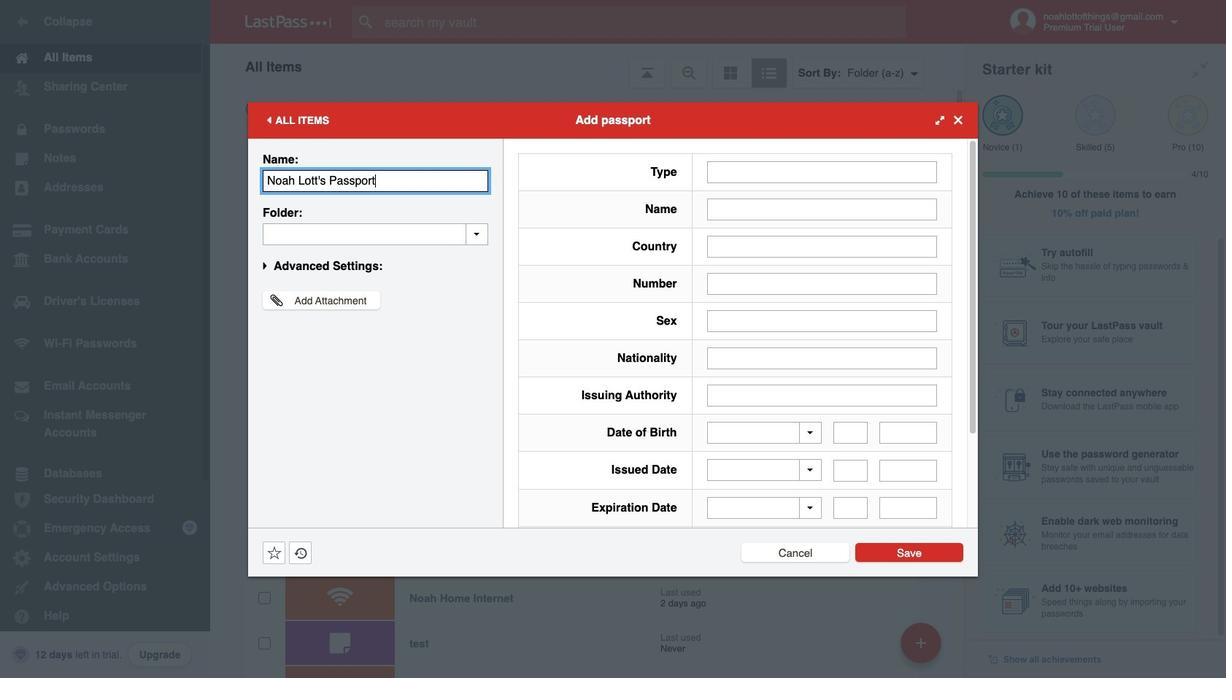 Task type: locate. For each thing, give the bounding box(es) containing it.
dialog
[[248, 102, 978, 633]]

None text field
[[707, 161, 937, 183], [263, 170, 488, 192], [707, 198, 937, 220], [707, 384, 937, 406], [834, 422, 868, 444], [834, 460, 868, 481], [880, 460, 937, 481], [707, 161, 937, 183], [263, 170, 488, 192], [707, 198, 937, 220], [707, 384, 937, 406], [834, 422, 868, 444], [834, 460, 868, 481], [880, 460, 937, 481]]

None text field
[[263, 223, 488, 245], [707, 235, 937, 257], [707, 273, 937, 295], [707, 310, 937, 332], [707, 347, 937, 369], [880, 422, 937, 444], [834, 497, 868, 519], [880, 497, 937, 519], [263, 223, 488, 245], [707, 235, 937, 257], [707, 273, 937, 295], [707, 310, 937, 332], [707, 347, 937, 369], [880, 422, 937, 444], [834, 497, 868, 519], [880, 497, 937, 519]]

new item image
[[916, 638, 926, 648]]

main navigation navigation
[[0, 0, 210, 678]]

vault options navigation
[[210, 44, 965, 88]]



Task type: describe. For each thing, give the bounding box(es) containing it.
Search search field
[[352, 6, 935, 38]]

lastpass image
[[245, 15, 331, 28]]

search my vault text field
[[352, 6, 935, 38]]

new item navigation
[[896, 618, 950, 678]]



